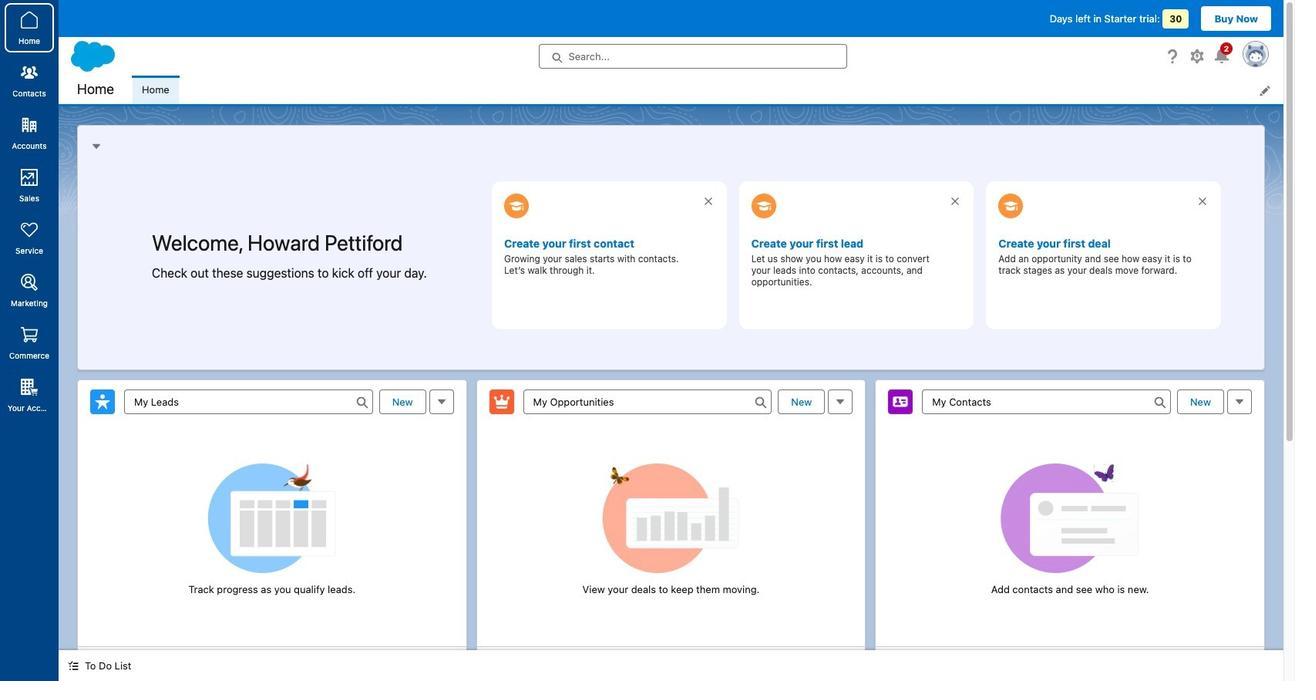 Task type: describe. For each thing, give the bounding box(es) containing it.
text default image
[[68, 661, 79, 671]]



Task type: locate. For each thing, give the bounding box(es) containing it.
1 horizontal spatial select an option text field
[[524, 389, 772, 414]]

0 horizontal spatial select an option text field
[[124, 389, 373, 414]]

1 select an option text field from the left
[[124, 389, 373, 414]]

Select an Option text field
[[923, 389, 1172, 414]]

Select an Option text field
[[124, 389, 373, 414], [524, 389, 772, 414]]

2 select an option text field from the left
[[524, 389, 772, 414]]

list
[[133, 76, 1284, 104]]



Task type: vqa. For each thing, say whether or not it's contained in the screenshot.
5th list item from right
no



